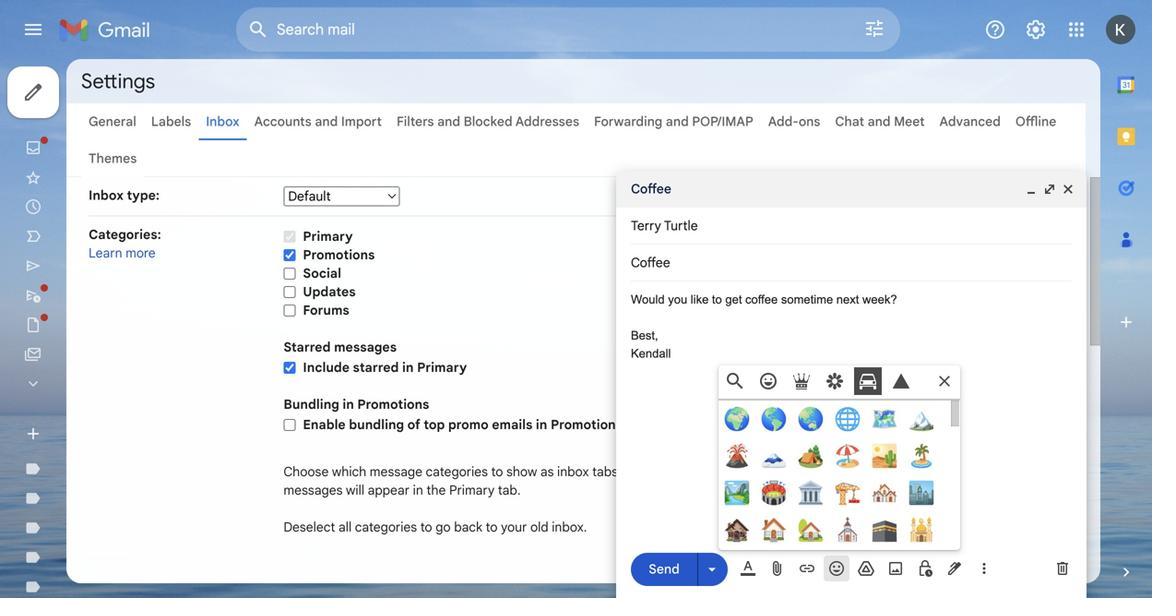 Task type: locate. For each thing, give the bounding box(es) containing it.
messages down choose
[[284, 482, 343, 498]]

and right chat
[[868, 114, 891, 130]]

promotions
[[303, 247, 375, 263], [358, 396, 430, 413], [551, 417, 623, 433]]

of
[[408, 417, 421, 433]]

sometime
[[782, 293, 834, 306]]

in inside choose which message categories to show as inbox tabs. other messages will appear in the primary tab.
[[413, 482, 423, 498]]

bundling
[[284, 396, 339, 413]]

turtle
[[664, 218, 698, 234]]

1 horizontal spatial categories
[[426, 464, 488, 480]]

toggle confidential mode image
[[917, 559, 935, 578]]

insert files using drive image
[[858, 559, 876, 578]]

and for accounts
[[315, 114, 338, 130]]

addresses
[[516, 114, 580, 130]]

type:
[[127, 187, 160, 204]]

to up tab.
[[492, 464, 503, 480]]

advanced search options image
[[857, 10, 894, 47]]

primary right the
[[449, 482, 495, 498]]

minimize image
[[1025, 182, 1039, 197]]

and left import
[[315, 114, 338, 130]]

general link
[[89, 114, 136, 130]]

2 vertical spatial promotions
[[551, 417, 623, 433]]

to inside message body text box
[[713, 293, 723, 306]]

0 vertical spatial inbox
[[206, 114, 240, 130]]

search mail image
[[242, 13, 275, 46]]

to left get
[[713, 293, 723, 306]]

social
[[303, 265, 342, 282]]

Message Body text field
[[631, 291, 1073, 534]]

forums
[[303, 302, 350, 318]]

old
[[531, 519, 549, 535]]

pop out image
[[1043, 182, 1058, 197]]

1 vertical spatial categories
[[355, 519, 417, 535]]

🏠 image
[[762, 517, 787, 543]]

you
[[668, 293, 688, 306]]

updates
[[303, 284, 356, 300]]

Enable bundling of top promo emails in Promotions checkbox
[[284, 418, 296, 432]]

in right emails
[[536, 417, 548, 433]]

in left the
[[413, 482, 423, 498]]

inbox right labels link
[[206, 114, 240, 130]]

0 vertical spatial messages
[[334, 339, 397, 355]]

tab list
[[1101, 59, 1153, 532]]

1 vertical spatial inbox
[[89, 187, 124, 204]]

insert photo image
[[887, 559, 906, 578]]

0 vertical spatial promotions
[[303, 247, 375, 263]]

2 vertical spatial primary
[[449, 482, 495, 498]]

tab.
[[498, 482, 521, 498]]

Include starred in Primary checkbox
[[284, 361, 296, 375]]

go
[[436, 519, 451, 535]]

the
[[427, 482, 446, 498]]

categories:
[[89, 227, 161, 243]]

0 horizontal spatial inbox
[[89, 187, 124, 204]]

inbox left type:
[[89, 187, 124, 204]]

inbox for inbox type:
[[89, 187, 124, 204]]

🏟 image
[[762, 480, 787, 506]]

more options image
[[979, 559, 990, 578]]

🌋 image
[[725, 443, 750, 469]]

messages up starred
[[334, 339, 397, 355]]

promotions up inbox
[[551, 417, 623, 433]]

themes
[[89, 150, 137, 167]]

forwarding and pop/imap link
[[594, 114, 754, 130]]

🏛 image
[[798, 480, 824, 506]]

advanced
[[940, 114, 1001, 130]]

attach files image
[[769, 559, 787, 578]]

0 vertical spatial categories
[[426, 464, 488, 480]]

promotions up bundling
[[358, 396, 430, 413]]

primary inside choose which message categories to show as inbox tabs. other messages will appear in the primary tab.
[[449, 482, 495, 498]]

🏞 image
[[725, 480, 750, 506]]

primary up top
[[417, 360, 467, 376]]

like
[[691, 293, 709, 306]]

other
[[625, 464, 659, 480]]

⛪ image
[[835, 517, 861, 543]]

get
[[726, 293, 743, 306]]

would
[[631, 293, 665, 306]]

add-ons link
[[769, 114, 821, 130]]

and for filters
[[438, 114, 461, 130]]

offline link
[[1016, 114, 1057, 130]]

categories down appear
[[355, 519, 417, 535]]

choose
[[284, 464, 329, 480]]

primary up the social
[[303, 228, 353, 245]]

and for chat
[[868, 114, 891, 130]]

support image
[[985, 18, 1007, 41]]

categories
[[426, 464, 488, 480], [355, 519, 417, 535]]

primary
[[303, 228, 353, 245], [417, 360, 467, 376], [449, 482, 495, 498]]

4 and from the left
[[868, 114, 891, 130]]

1 horizontal spatial inbox
[[206, 114, 240, 130]]

Subject field
[[631, 254, 1073, 272]]

close image
[[1062, 182, 1076, 197]]

accounts
[[254, 114, 312, 130]]

in
[[402, 360, 414, 376], [343, 396, 354, 413], [536, 417, 548, 433], [413, 482, 423, 498]]

more
[[126, 245, 156, 261]]

in right starred
[[402, 360, 414, 376]]

3 and from the left
[[666, 114, 689, 130]]

insert link ‪(⌘k)‬ image
[[798, 559, 817, 578]]

🗺 image
[[872, 406, 898, 432]]

your
[[501, 519, 527, 535]]

general
[[89, 114, 136, 130]]

to
[[713, 293, 723, 306], [492, 464, 503, 480], [421, 519, 433, 535], [486, 519, 498, 535]]

and right filters
[[438, 114, 461, 130]]

messages
[[334, 339, 397, 355], [284, 482, 343, 498]]

Search mail text field
[[277, 20, 812, 39]]

and left pop/imap
[[666, 114, 689, 130]]

to left your
[[486, 519, 498, 535]]

more send options image
[[703, 560, 722, 579]]

1 vertical spatial messages
[[284, 482, 343, 498]]

2 and from the left
[[438, 114, 461, 130]]

messages inside choose which message categories to show as inbox tabs. other messages will appear in the primary tab.
[[284, 482, 343, 498]]

Updates checkbox
[[284, 285, 296, 299]]

None search field
[[236, 7, 901, 52]]

🏝 image
[[909, 443, 935, 469]]

blocked
[[464, 114, 513, 130]]

tabs.
[[593, 464, 622, 480]]

starred
[[353, 360, 399, 376]]

all
[[339, 519, 352, 535]]

🕌 image
[[909, 517, 935, 543]]

send button
[[631, 553, 698, 586]]

inbox
[[206, 114, 240, 130], [89, 187, 124, 204]]

categories up the
[[426, 464, 488, 480]]

insert signature image
[[946, 559, 965, 578]]

enable
[[303, 417, 346, 433]]

🏗 image
[[835, 480, 861, 506]]

show
[[507, 464, 538, 480]]

deselect all categories to go back to your old inbox.
[[284, 519, 587, 535]]

navigation
[[0, 59, 222, 598]]

learn
[[89, 245, 122, 261]]

bundling
[[349, 417, 404, 433]]

appear
[[368, 482, 410, 498]]

terry
[[631, 218, 662, 234]]

1 and from the left
[[315, 114, 338, 130]]

in up enable
[[343, 396, 354, 413]]

next
[[837, 293, 860, 306]]

promotions up the social
[[303, 247, 375, 263]]

gmail image
[[59, 11, 160, 48]]

best, kendall
[[631, 329, 671, 360]]

filters
[[397, 114, 434, 130]]

🏔 image
[[909, 406, 935, 432]]



Task type: vqa. For each thing, say whether or not it's contained in the screenshot.
LUSH RADIANT
no



Task type: describe. For each thing, give the bounding box(es) containing it.
🏚 image
[[725, 517, 750, 543]]

advanced link
[[940, 114, 1001, 130]]

include starred in primary
[[303, 360, 467, 376]]

kendall
[[631, 347, 671, 360]]

learn more link
[[89, 245, 156, 261]]

chat and meet
[[836, 114, 925, 130]]

enable bundling of top promo emails in promotions
[[303, 417, 623, 433]]

1 vertical spatial primary
[[417, 360, 467, 376]]

and for forwarding
[[666, 114, 689, 130]]

inbox.
[[552, 519, 587, 535]]

forwarding and pop/imap
[[594, 114, 754, 130]]

discard draft ‪(⌘⇧d)‬ image
[[1054, 559, 1073, 578]]

to left go
[[421, 519, 433, 535]]

🏖 image
[[835, 443, 861, 469]]

bundling in promotions
[[284, 396, 430, 413]]

settings image
[[1026, 18, 1048, 41]]

starred messages
[[284, 339, 397, 355]]

Promotions checkbox
[[284, 248, 296, 262]]

accounts and import link
[[254, 114, 382, 130]]

🌎 image
[[762, 406, 787, 432]]

Social checkbox
[[284, 267, 296, 280]]

top
[[424, 417, 445, 433]]

inbox for inbox link
[[206, 114, 240, 130]]

best,
[[631, 329, 659, 342]]

🗻 image
[[762, 443, 787, 469]]

to inside choose which message categories to show as inbox tabs. other messages will appear in the primary tab.
[[492, 464, 503, 480]]

promo
[[448, 417, 489, 433]]

🏜 image
[[872, 443, 898, 469]]

settings
[[81, 68, 155, 94]]

🕋 image
[[872, 517, 898, 543]]

choose which message categories to show as inbox tabs. other messages will appear in the primary tab.
[[284, 464, 659, 498]]

labels link
[[151, 114, 191, 130]]

accounts and import
[[254, 114, 382, 130]]

coffee
[[631, 181, 672, 197]]

will
[[346, 482, 365, 498]]

week?
[[863, 293, 898, 306]]

add-ons
[[769, 114, 821, 130]]

import
[[341, 114, 382, 130]]

inbox
[[558, 464, 589, 480]]

forwarding
[[594, 114, 663, 130]]

offline
[[1016, 114, 1057, 130]]

🌐 image
[[835, 406, 861, 432]]

coffee dialog
[[617, 171, 1087, 598]]

insert emoji ‪(⌘⇧2)‬ image
[[828, 559, 846, 578]]

deselect
[[284, 519, 335, 535]]

🏘 image
[[872, 480, 898, 506]]

chat
[[836, 114, 865, 130]]

as
[[541, 464, 554, 480]]

ons
[[799, 114, 821, 130]]

categories: learn more
[[89, 227, 161, 261]]

🏙 image
[[909, 480, 935, 506]]

0 horizontal spatial categories
[[355, 519, 417, 535]]

🌍 image
[[725, 406, 750, 432]]

🌏 image
[[798, 406, 824, 432]]

1 vertical spatial promotions
[[358, 396, 430, 413]]

include
[[303, 360, 350, 376]]

send
[[649, 561, 680, 577]]

coffee
[[746, 293, 778, 306]]

chat and meet link
[[836, 114, 925, 130]]

Forums checkbox
[[284, 304, 296, 317]]

starred
[[284, 339, 331, 355]]

0 vertical spatial primary
[[303, 228, 353, 245]]

labels
[[151, 114, 191, 130]]

🏡 image
[[798, 517, 824, 543]]

themes link
[[89, 150, 137, 167]]

emails
[[492, 417, 533, 433]]

add-
[[769, 114, 799, 130]]

🏕 image
[[798, 443, 824, 469]]

filters and blocked addresses
[[397, 114, 580, 130]]

would you like to get coffee sometime next week?
[[631, 293, 898, 306]]

terry turtle
[[631, 218, 698, 234]]

inbox type:
[[89, 187, 160, 204]]

message
[[370, 464, 423, 480]]

back
[[454, 519, 483, 535]]

filters and blocked addresses link
[[397, 114, 580, 130]]

inbox link
[[206, 114, 240, 130]]

meet
[[895, 114, 925, 130]]

pop/imap
[[693, 114, 754, 130]]

which
[[332, 464, 367, 480]]

categories inside choose which message categories to show as inbox tabs. other messages will appear in the primary tab.
[[426, 464, 488, 480]]



